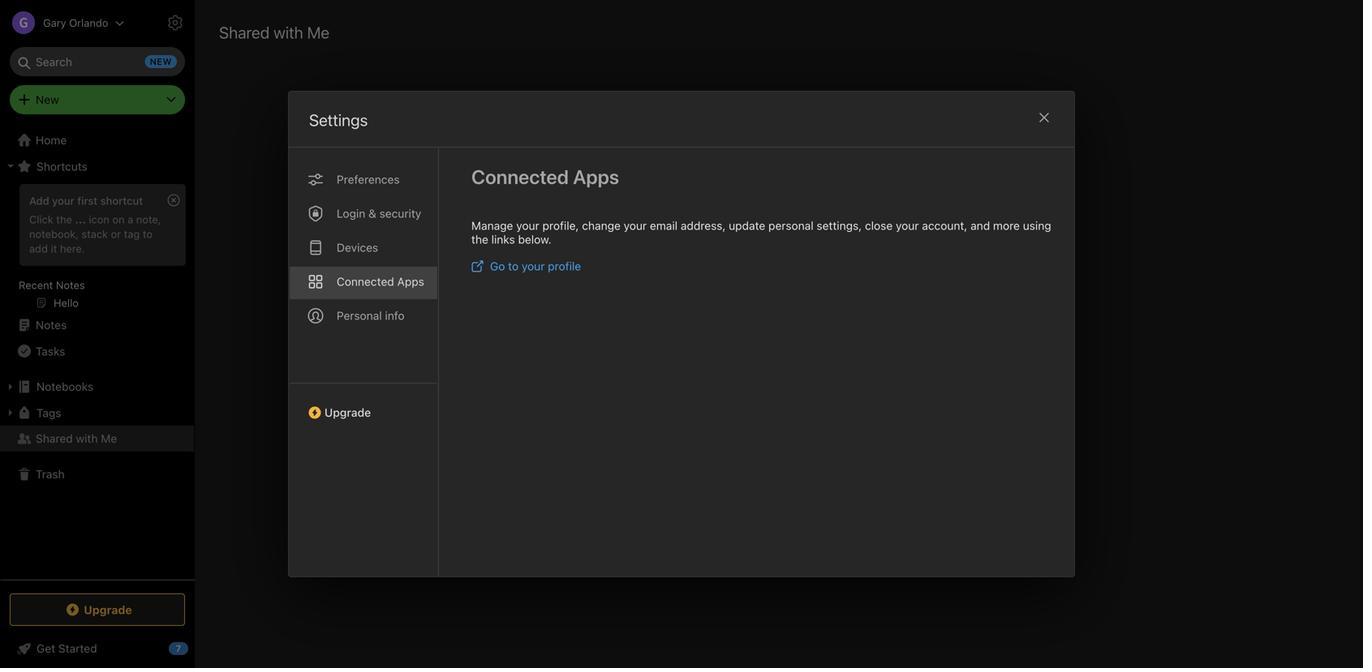 Task type: describe. For each thing, give the bounding box(es) containing it.
recent
[[19, 279, 53, 291]]

devices
[[337, 241, 378, 254]]

go
[[490, 260, 505, 273]]

shared with me link
[[0, 426, 194, 452]]

close
[[865, 219, 893, 232]]

a
[[127, 213, 133, 226]]

me inside "element"
[[307, 23, 329, 42]]

...
[[75, 213, 86, 226]]

tasks
[[36, 345, 65, 358]]

account,
[[922, 219, 967, 232]]

expand tags image
[[4, 406, 17, 419]]

your right close
[[896, 219, 919, 232]]

personal info
[[337, 309, 405, 323]]

tree containing home
[[0, 127, 195, 579]]

click
[[29, 213, 53, 226]]

click the ...
[[29, 213, 86, 226]]

0 horizontal spatial upgrade
[[84, 603, 132, 617]]

with inside shared with me "element"
[[273, 23, 303, 42]]

home link
[[0, 127, 195, 153]]

trash
[[36, 468, 65, 481]]

the inside manage your profile, change your email address, update personal settings, close your account, and more using the links below.
[[471, 233, 488, 246]]

icon
[[89, 213, 109, 226]]

new button
[[10, 85, 185, 114]]

shortcuts
[[37, 160, 87, 173]]

notes link
[[0, 312, 194, 338]]

shortcut
[[100, 195, 143, 207]]

new
[[36, 93, 59, 106]]

upgrade button inside tab list
[[289, 383, 438, 426]]

icon on a note, notebook, stack or tag to add it here.
[[29, 213, 161, 255]]

preferences
[[337, 173, 400, 186]]

your left the email
[[624, 219, 647, 232]]

here.
[[60, 242, 85, 255]]

shared with me inside "element"
[[219, 23, 329, 42]]

1 vertical spatial to
[[508, 260, 519, 273]]

personal
[[337, 309, 382, 323]]

tags button
[[0, 400, 194, 426]]

recent notes
[[19, 279, 85, 291]]

shared with me inside tree
[[36, 432, 117, 445]]

email
[[650, 219, 678, 232]]

shared inside "element"
[[219, 23, 270, 42]]

connected inside tab list
[[337, 275, 394, 288]]

it
[[51, 242, 57, 255]]

settings,
[[817, 219, 862, 232]]

go to your profile button
[[471, 260, 581, 273]]

settings image
[[166, 13, 185, 32]]

group inside tree
[[0, 179, 194, 319]]

shortcuts button
[[0, 153, 194, 179]]

security
[[379, 207, 421, 220]]

0 vertical spatial apps
[[573, 166, 619, 188]]



Task type: locate. For each thing, give the bounding box(es) containing it.
group
[[0, 179, 194, 319]]

and
[[971, 219, 990, 232]]

login & security
[[337, 207, 421, 220]]

tags
[[37, 406, 61, 420]]

profile,
[[542, 219, 579, 232]]

0 vertical spatial shared with me
[[219, 23, 329, 42]]

login
[[337, 207, 365, 220]]

shared with me
[[219, 23, 329, 42], [36, 432, 117, 445]]

notes up tasks
[[36, 318, 67, 332]]

1 vertical spatial notes
[[36, 318, 67, 332]]

0 horizontal spatial the
[[56, 213, 72, 226]]

the inside tree
[[56, 213, 72, 226]]

1 horizontal spatial shared
[[219, 23, 270, 42]]

connected up personal info
[[337, 275, 394, 288]]

below.
[[518, 233, 552, 246]]

connected apps up personal info
[[337, 275, 424, 288]]

0 horizontal spatial to
[[143, 228, 153, 240]]

connected up manage at the left top
[[471, 166, 569, 188]]

tasks button
[[0, 338, 194, 364]]

to
[[143, 228, 153, 240], [508, 260, 519, 273]]

0 vertical spatial connected
[[471, 166, 569, 188]]

1 horizontal spatial me
[[307, 23, 329, 42]]

profile
[[548, 260, 581, 273]]

1 vertical spatial upgrade button
[[10, 594, 185, 626]]

group containing add your first shortcut
[[0, 179, 194, 319]]

0 horizontal spatial upgrade button
[[10, 594, 185, 626]]

0 horizontal spatial with
[[76, 432, 98, 445]]

0 horizontal spatial connected
[[337, 275, 394, 288]]

apps up change
[[573, 166, 619, 188]]

1 vertical spatial the
[[471, 233, 488, 246]]

notebooks
[[37, 380, 93, 394]]

more
[[993, 219, 1020, 232]]

update
[[729, 219, 765, 232]]

manage
[[471, 219, 513, 232]]

1 horizontal spatial shared with me
[[219, 23, 329, 42]]

apps up info
[[397, 275, 424, 288]]

info
[[385, 309, 405, 323]]

1 horizontal spatial connected
[[471, 166, 569, 188]]

address,
[[681, 219, 726, 232]]

None search field
[[21, 47, 174, 76]]

Search text field
[[21, 47, 174, 76]]

tree
[[0, 127, 195, 579]]

shared with me element
[[195, 0, 1363, 669]]

0 horizontal spatial shared
[[36, 432, 73, 445]]

shared down tags on the left of page
[[36, 432, 73, 445]]

your up below.
[[516, 219, 539, 232]]

connected apps
[[471, 166, 619, 188], [337, 275, 424, 288]]

&
[[368, 207, 376, 220]]

add
[[29, 242, 48, 255]]

connected apps inside tab list
[[337, 275, 424, 288]]

settings
[[309, 110, 368, 129]]

1 vertical spatial with
[[76, 432, 98, 445]]

0 horizontal spatial apps
[[397, 275, 424, 288]]

to right go
[[508, 260, 519, 273]]

close image
[[1034, 108, 1054, 127]]

your up click the ...
[[52, 195, 74, 207]]

your inside tree
[[52, 195, 74, 207]]

1 horizontal spatial apps
[[573, 166, 619, 188]]

tab list
[[289, 148, 439, 577]]

notes
[[56, 279, 85, 291], [36, 318, 67, 332]]

1 vertical spatial shared with me
[[36, 432, 117, 445]]

the down manage at the left top
[[471, 233, 488, 246]]

first
[[77, 195, 98, 207]]

0 horizontal spatial shared with me
[[36, 432, 117, 445]]

0 horizontal spatial me
[[101, 432, 117, 445]]

notes right recent
[[56, 279, 85, 291]]

1 vertical spatial apps
[[397, 275, 424, 288]]

links
[[491, 233, 515, 246]]

0 vertical spatial upgrade button
[[289, 383, 438, 426]]

using
[[1023, 219, 1051, 232]]

shared
[[219, 23, 270, 42], [36, 432, 73, 445]]

or
[[111, 228, 121, 240]]

1 horizontal spatial with
[[273, 23, 303, 42]]

notebook,
[[29, 228, 79, 240]]

personal
[[768, 219, 814, 232]]

apps
[[573, 166, 619, 188], [397, 275, 424, 288]]

0 vertical spatial shared
[[219, 23, 270, 42]]

0 vertical spatial to
[[143, 228, 153, 240]]

0 horizontal spatial connected apps
[[337, 275, 424, 288]]

me
[[307, 23, 329, 42], [101, 432, 117, 445]]

stack
[[82, 228, 108, 240]]

0 vertical spatial upgrade
[[325, 406, 371, 419]]

add
[[29, 195, 49, 207]]

1 horizontal spatial upgrade
[[325, 406, 371, 419]]

0 vertical spatial connected apps
[[471, 166, 619, 188]]

1 vertical spatial me
[[101, 432, 117, 445]]

to down note,
[[143, 228, 153, 240]]

0 vertical spatial with
[[273, 23, 303, 42]]

0 vertical spatial me
[[307, 23, 329, 42]]

1 vertical spatial connected apps
[[337, 275, 424, 288]]

tab list containing preferences
[[289, 148, 439, 577]]

home
[[36, 133, 67, 147]]

1 horizontal spatial the
[[471, 233, 488, 246]]

trash link
[[0, 462, 194, 488]]

connected apps up the profile,
[[471, 166, 619, 188]]

shared inside tree
[[36, 432, 73, 445]]

your down below.
[[522, 260, 545, 273]]

1 vertical spatial upgrade
[[84, 603, 132, 617]]

your
[[52, 195, 74, 207], [516, 219, 539, 232], [624, 219, 647, 232], [896, 219, 919, 232], [522, 260, 545, 273]]

add your first shortcut
[[29, 195, 143, 207]]

shared right settings image
[[219, 23, 270, 42]]

1 horizontal spatial to
[[508, 260, 519, 273]]

notebooks link
[[0, 374, 194, 400]]

1 horizontal spatial connected apps
[[471, 166, 619, 188]]

change
[[582, 219, 621, 232]]

with
[[273, 23, 303, 42], [76, 432, 98, 445]]

connected
[[471, 166, 569, 188], [337, 275, 394, 288]]

0 vertical spatial the
[[56, 213, 72, 226]]

manage your profile, change your email address, update personal settings, close your account, and more using the links below.
[[471, 219, 1051, 246]]

0 vertical spatial notes
[[56, 279, 85, 291]]

with inside shared with me link
[[76, 432, 98, 445]]

apps inside tab list
[[397, 275, 424, 288]]

note,
[[136, 213, 161, 226]]

1 vertical spatial shared
[[36, 432, 73, 445]]

expand notebooks image
[[4, 381, 17, 394]]

1 horizontal spatial upgrade button
[[289, 383, 438, 426]]

upgrade
[[325, 406, 371, 419], [84, 603, 132, 617]]

tag
[[124, 228, 140, 240]]

go to your profile
[[490, 260, 581, 273]]

the left ...
[[56, 213, 72, 226]]

upgrade button
[[289, 383, 438, 426], [10, 594, 185, 626]]

1 vertical spatial connected
[[337, 275, 394, 288]]

on
[[112, 213, 125, 226]]

the
[[56, 213, 72, 226], [471, 233, 488, 246]]

to inside icon on a note, notebook, stack or tag to add it here.
[[143, 228, 153, 240]]



Task type: vqa. For each thing, say whether or not it's contained in the screenshot.
email
yes



